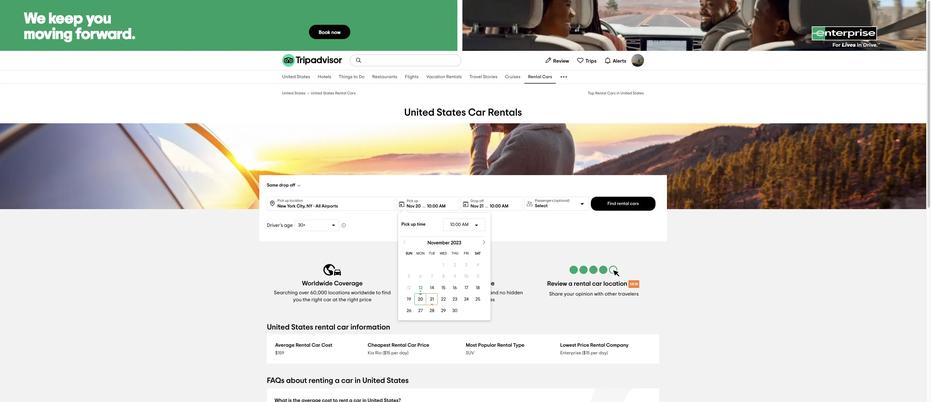Task type: describe. For each thing, give the bounding box(es) containing it.
7
[[431, 275, 433, 279]]

25
[[475, 298, 480, 302]]

10
[[464, 275, 468, 279]]

1 right from the left
[[311, 298, 322, 303]]

tue nov 14 2023 cell
[[426, 283, 438, 294]]

24
[[464, 298, 468, 302]]

find rental cars button
[[591, 197, 656, 211]]

13
[[418, 286, 422, 291]]

row containing sun
[[403, 248, 483, 260]]

row containing 26
[[403, 306, 483, 317]]

20 inside cell
[[418, 298, 423, 302]]

16
[[453, 286, 457, 291]]

nov 20
[[407, 204, 421, 209]]

free cancellations on most bookings and no hidden charges or credit card fees
[[403, 291, 523, 303]]

rental left type
[[497, 343, 512, 348]]

rental right average
[[296, 343, 310, 348]]

pick up
[[407, 200, 418, 203]]

thu nov 16 2023 cell
[[449, 283, 460, 294]]

tue nov 28 2023 cell
[[426, 306, 438, 317]]

do
[[359, 75, 365, 79]]

1 day) from the left
[[399, 352, 408, 356]]

2 price from the left
[[577, 343, 589, 348]]

flights
[[405, 75, 419, 79]]

2 per from the left
[[591, 352, 598, 356]]

row containing 5
[[403, 271, 483, 283]]

advertisement region
[[0, 0, 926, 51]]

pick up location
[[277, 199, 303, 203]]

fri nov 03 2023 cell
[[460, 260, 472, 271]]

rental inside rental cars link
[[528, 75, 541, 79]]

fri nov 10 2023 cell
[[460, 271, 472, 283]]

thu
[[451, 252, 458, 256]]

new
[[630, 283, 638, 287]]

1 horizontal spatial am
[[462, 223, 468, 227]]

price
[[359, 298, 372, 303]]

car for cost
[[312, 343, 320, 348]]

0 horizontal spatial cars
[[347, 91, 356, 95]]

1 vertical spatial united states link
[[282, 90, 306, 96]]

faqs about renting a car in united states
[[267, 378, 409, 385]]

row containing 12
[[403, 283, 483, 294]]

car up share your opinion with other travelers
[[592, 281, 602, 288]]

vacation
[[426, 75, 445, 79]]

6
[[419, 275, 422, 279]]

at
[[333, 298, 338, 303]]

row group inside november 2023 grid
[[403, 260, 485, 317]]

lowest price rental company
[[560, 343, 629, 348]]

wed nov 15 2023 cell
[[438, 283, 449, 294]]

tue nov 07 2023 cell
[[426, 271, 438, 283]]

pick for pick up
[[407, 200, 413, 203]]

10:00 am for nov 20
[[427, 204, 446, 209]]

1 per from the left
[[391, 352, 398, 356]]

mon
[[416, 252, 424, 256]]

2 ($15 from the left
[[582, 352, 590, 356]]

information
[[350, 324, 390, 332]]

company
[[606, 343, 629, 348]]

rental down the things
[[335, 91, 346, 95]]

1 horizontal spatial with
[[594, 292, 603, 297]]

2 horizontal spatial cars
[[607, 91, 616, 95]]

united states car rentals
[[404, 108, 522, 118]]

find
[[382, 291, 391, 296]]

passengers (optional) select
[[535, 199, 569, 209]]

15
[[441, 286, 445, 291]]

thu nov 09 2023 cell
[[449, 271, 460, 283]]

rental for location
[[574, 281, 591, 288]]

drop
[[279, 183, 289, 188]]

thu nov 02 2023 cell
[[449, 260, 460, 271]]

1 horizontal spatial in
[[617, 91, 620, 95]]

review a rental car location new
[[547, 281, 638, 288]]

1 horizontal spatial rentals
[[488, 108, 522, 118]]

free
[[403, 291, 414, 296]]

28
[[429, 309, 434, 314]]

car inside "searching over 60,000 locations worldwide to find you the right car at the right price"
[[323, 298, 331, 303]]

sat nov 25 2023 cell
[[472, 294, 483, 306]]

thu nov 23 2023 cell
[[449, 294, 460, 306]]

cancellations
[[415, 291, 446, 296]]

8
[[442, 275, 444, 279]]

rental up kia rio ($15 per day)
[[392, 343, 406, 348]]

2 right from the left
[[347, 298, 358, 303]]

1
[[443, 263, 444, 268]]

to inside "searching over 60,000 locations worldwide to find you the right car at the right price"
[[376, 291, 381, 296]]

12
[[407, 286, 411, 291]]

suv
[[466, 352, 474, 356]]

worldwide
[[302, 281, 333, 287]]

mon nov 06 2023 cell
[[415, 271, 426, 283]]

mon nov 27 2023 cell
[[415, 306, 426, 317]]

wed nov 29 2023 cell
[[438, 306, 449, 317]]

enterprise
[[560, 352, 581, 356]]

vacation rentals link
[[422, 70, 466, 84]]

cruises
[[505, 75, 520, 79]]

book with confidence
[[432, 281, 495, 287]]

1 horizontal spatial 10:00
[[450, 223, 461, 227]]

wed nov 08 2023 cell
[[438, 271, 449, 283]]

top rental cars in united states
[[588, 91, 644, 95]]

hotels link
[[314, 70, 335, 84]]

14
[[430, 286, 434, 291]]

26
[[406, 309, 411, 314]]

trips link
[[574, 54, 599, 67]]

19
[[407, 298, 411, 302]]

22
[[441, 298, 446, 302]]

car right the 'renting'
[[341, 378, 353, 385]]

credit
[[458, 298, 472, 303]]

nov for nov 21
[[471, 204, 479, 209]]

lowest
[[560, 343, 576, 348]]

2 united states from the top
[[282, 91, 306, 95]]

sun nov 05 2023 cell
[[403, 271, 415, 283]]

popular
[[478, 343, 496, 348]]

cheapest rental car price
[[368, 343, 429, 348]]

book
[[432, 281, 446, 287]]

searching
[[274, 291, 298, 296]]

row containing 19
[[403, 294, 483, 306]]

City or Airport text field
[[277, 197, 392, 210]]

renting
[[309, 378, 333, 385]]

select
[[535, 204, 548, 209]]

0 vertical spatial with
[[447, 281, 459, 287]]

30+
[[298, 224, 305, 228]]

share your opinion with other travelers
[[549, 292, 639, 297]]

$159
[[275, 352, 284, 356]]

your
[[564, 292, 574, 297]]

and
[[489, 291, 498, 296]]

cost
[[321, 343, 332, 348]]

alerts link
[[602, 54, 629, 67]]

up for pick up time
[[411, 223, 416, 227]]

1 horizontal spatial cars
[[542, 75, 552, 79]]

kia rio ($15 per day)
[[368, 352, 408, 356]]

cheapest
[[368, 343, 391, 348]]

rental cars link
[[524, 70, 556, 84]]

tue nov 21 2023 cell
[[426, 294, 438, 306]]

mon nov 20 2023 cell
[[415, 294, 426, 306]]

top
[[588, 91, 594, 95]]

rental right 'top'
[[595, 91, 607, 95]]

sun nov 19 2023 cell
[[403, 294, 415, 306]]

profile picture image
[[631, 54, 644, 67]]

kia
[[368, 352, 374, 356]]

car for rentals
[[468, 108, 486, 118]]

29
[[441, 309, 446, 314]]

or
[[452, 298, 457, 303]]

sat
[[475, 252, 481, 256]]

coverage
[[334, 281, 363, 287]]

find
[[607, 202, 616, 206]]

bookings
[[467, 291, 488, 296]]

0 horizontal spatial location
[[290, 199, 303, 203]]



Task type: locate. For each thing, give the bounding box(es) containing it.
0 horizontal spatial right
[[311, 298, 322, 303]]

off right drop
[[290, 183, 295, 188]]

mon nov 13 2023 cell
[[415, 283, 426, 294]]

1 horizontal spatial ($15
[[582, 352, 590, 356]]

worldwide
[[351, 291, 375, 296]]

2 horizontal spatial car
[[468, 108, 486, 118]]

to left find
[[376, 291, 381, 296]]

travel stories
[[469, 75, 497, 79]]

1 vertical spatial location
[[603, 281, 627, 288]]

1 vertical spatial united states
[[282, 91, 306, 95]]

0 horizontal spatial to
[[354, 75, 358, 79]]

0 horizontal spatial 21
[[430, 298, 434, 302]]

same drop off
[[267, 183, 295, 188]]

1 horizontal spatial per
[[591, 352, 598, 356]]

($15 right 'rio'
[[383, 352, 390, 356]]

1 horizontal spatial location
[[603, 281, 627, 288]]

0 horizontal spatial rental
[[315, 324, 335, 332]]

1 vertical spatial rental
[[574, 281, 591, 288]]

about
[[286, 378, 307, 385]]

most
[[454, 291, 466, 296]]

1 vertical spatial in
[[355, 378, 361, 385]]

alerts
[[613, 58, 626, 64]]

0 horizontal spatial with
[[447, 281, 459, 287]]

2 row from the top
[[403, 260, 483, 271]]

review left trips link
[[553, 58, 569, 64]]

2 horizontal spatial 10:00
[[490, 204, 501, 209]]

21 down drop off
[[480, 204, 483, 209]]

pick
[[277, 199, 284, 203], [407, 200, 413, 203], [401, 223, 410, 227]]

searching over 60,000 locations worldwide to find you the right car at the right price
[[274, 291, 391, 303]]

rental right cruises "link"
[[528, 75, 541, 79]]

tue
[[429, 252, 435, 256]]

20 down pick up
[[416, 204, 421, 209]]

hotels
[[318, 75, 331, 79]]

20 right sun nov 19 2023 cell
[[418, 298, 423, 302]]

10:00 am
[[427, 204, 446, 209], [490, 204, 508, 209], [450, 223, 468, 227]]

review up share
[[547, 281, 567, 288]]

with
[[447, 281, 459, 287], [594, 292, 603, 297]]

0 horizontal spatial a
[[335, 378, 340, 385]]

1 row from the top
[[403, 248, 483, 260]]

am for 21
[[502, 204, 508, 209]]

thu nov 30 2023 cell
[[449, 306, 460, 317]]

1 vertical spatial rentals
[[488, 108, 522, 118]]

1 vertical spatial review
[[547, 281, 567, 288]]

rental right the find
[[617, 202, 629, 206]]

same
[[267, 183, 278, 188]]

1 vertical spatial off
[[479, 200, 484, 203]]

5 row from the top
[[403, 294, 483, 306]]

4 row from the top
[[403, 283, 483, 294]]

10:00 am for nov 21
[[490, 204, 508, 209]]

1 the from the left
[[303, 298, 310, 303]]

1 vertical spatial with
[[594, 292, 603, 297]]

cars right 'top'
[[607, 91, 616, 95]]

0 horizontal spatial 10:00
[[427, 204, 438, 209]]

car for price
[[408, 343, 416, 348]]

united states link
[[278, 70, 314, 84], [282, 90, 306, 96]]

day) down "lowest price rental company"
[[599, 352, 608, 356]]

rental for information
[[315, 324, 335, 332]]

cars down review link
[[542, 75, 552, 79]]

enterprise ($15 per day)
[[560, 352, 608, 356]]

20
[[416, 204, 421, 209], [418, 298, 423, 302]]

21 inside cell
[[430, 298, 434, 302]]

type
[[513, 343, 524, 348]]

wed nov 01 2023 cell
[[438, 260, 449, 271]]

driver's
[[267, 223, 283, 228]]

rental up cost
[[315, 324, 335, 332]]

driver's age
[[267, 223, 293, 228]]

2 the from the left
[[339, 298, 346, 303]]

with down "review a rental car location new"
[[594, 292, 603, 297]]

location
[[290, 199, 303, 203], [603, 281, 627, 288]]

united states rental car information
[[267, 324, 390, 332]]

0 horizontal spatial day)
[[399, 352, 408, 356]]

other
[[605, 292, 617, 297]]

0 vertical spatial in
[[617, 91, 620, 95]]

0 horizontal spatial nov
[[407, 204, 415, 209]]

pick up nov 20
[[407, 200, 413, 203]]

1 horizontal spatial the
[[339, 298, 346, 303]]

0 horizontal spatial 10:00 am
[[427, 204, 446, 209]]

1 horizontal spatial 10:00 am
[[450, 223, 468, 227]]

0 horizontal spatial am
[[439, 204, 446, 209]]

am for 20
[[439, 204, 446, 209]]

travelers
[[618, 292, 639, 297]]

most
[[466, 343, 477, 348]]

flights link
[[401, 70, 422, 84]]

1 horizontal spatial to
[[376, 291, 381, 296]]

wed
[[440, 252, 447, 256]]

0 vertical spatial rentals
[[446, 75, 462, 79]]

cars down things to do on the left top of page
[[347, 91, 356, 95]]

2 horizontal spatial am
[[502, 204, 508, 209]]

up up nov 20
[[414, 200, 418, 203]]

share
[[549, 292, 563, 297]]

united
[[282, 75, 296, 79], [282, 91, 294, 95], [311, 91, 322, 95], [621, 91, 632, 95], [404, 108, 434, 118], [267, 324, 290, 332], [362, 378, 385, 385]]

nov down drop
[[471, 204, 479, 209]]

10:00 for 20
[[427, 204, 438, 209]]

right down the worldwide
[[347, 298, 358, 303]]

None search field
[[350, 55, 461, 66]]

row group
[[403, 260, 485, 317]]

a up your
[[568, 281, 572, 288]]

states
[[297, 75, 310, 79], [295, 91, 306, 95], [323, 91, 334, 95], [633, 91, 644, 95], [437, 108, 466, 118], [291, 324, 313, 332], [387, 378, 409, 385]]

0 vertical spatial united states
[[282, 75, 310, 79]]

1 nov from the left
[[407, 204, 415, 209]]

0 horizontal spatial in
[[355, 378, 361, 385]]

2 day) from the left
[[599, 352, 608, 356]]

1 horizontal spatial price
[[577, 343, 589, 348]]

day) down cheapest rental car price
[[399, 352, 408, 356]]

pick for pick up time
[[401, 223, 410, 227]]

sat nov 11 2023 cell
[[472, 271, 483, 283]]

cruises link
[[501, 70, 524, 84]]

1 horizontal spatial right
[[347, 298, 358, 303]]

worldwide coverage
[[302, 281, 363, 287]]

nov down pick up
[[407, 204, 415, 209]]

trips
[[585, 58, 597, 64]]

the down over
[[303, 298, 310, 303]]

you
[[293, 298, 302, 303]]

car
[[468, 108, 486, 118], [312, 343, 320, 348], [408, 343, 416, 348]]

0 vertical spatial location
[[290, 199, 303, 203]]

fees
[[485, 298, 495, 303]]

row
[[403, 248, 483, 260], [403, 260, 483, 271], [403, 271, 483, 283], [403, 283, 483, 294], [403, 294, 483, 306], [403, 306, 483, 317]]

up for pick up location
[[285, 199, 289, 203]]

17
[[464, 286, 468, 291]]

3 row from the top
[[403, 271, 483, 283]]

row containing 1
[[403, 260, 483, 271]]

review for review
[[553, 58, 569, 64]]

stories
[[483, 75, 497, 79]]

opinion
[[575, 292, 593, 297]]

sun nov 12 2023 cell
[[403, 283, 415, 294]]

pick for pick up location
[[277, 199, 284, 203]]

21
[[480, 204, 483, 209], [430, 298, 434, 302]]

0 horizontal spatial per
[[391, 352, 398, 356]]

10:00 am right nov 21
[[490, 204, 508, 209]]

card
[[473, 298, 484, 303]]

fri nov 17 2023 cell
[[460, 283, 472, 294]]

off up nov 21
[[479, 200, 484, 203]]

review link
[[542, 54, 572, 67]]

things to do link
[[335, 70, 368, 84]]

right
[[311, 298, 322, 303], [347, 298, 358, 303]]

1 horizontal spatial day)
[[599, 352, 608, 356]]

1 united states from the top
[[282, 75, 310, 79]]

0 horizontal spatial ($15
[[383, 352, 390, 356]]

tripadvisor image
[[282, 54, 342, 67]]

2 vertical spatial rental
[[315, 324, 335, 332]]

sat nov 04 2023 cell
[[472, 260, 483, 271]]

over
[[299, 291, 309, 296]]

fri
[[464, 252, 469, 256]]

fri nov 24 2023 cell
[[460, 294, 472, 306]]

row group containing 1
[[403, 260, 485, 317]]

1 vertical spatial 20
[[418, 298, 423, 302]]

time
[[417, 223, 425, 227]]

1 ($15 from the left
[[383, 352, 390, 356]]

($15 down "lowest price rental company"
[[582, 352, 590, 356]]

18
[[476, 286, 480, 291]]

2
[[454, 263, 456, 268]]

0 horizontal spatial car
[[312, 343, 320, 348]]

up for pick up
[[414, 200, 418, 203]]

wed nov 22 2023 cell
[[438, 294, 449, 306]]

0 horizontal spatial off
[[290, 183, 295, 188]]

up left time
[[411, 223, 416, 227]]

a right the 'renting'
[[335, 378, 340, 385]]

0 vertical spatial a
[[568, 281, 572, 288]]

pick down same drop off
[[277, 199, 284, 203]]

2 nov from the left
[[471, 204, 479, 209]]

car left at
[[323, 298, 331, 303]]

10:00 for 21
[[490, 204, 501, 209]]

1 price from the left
[[417, 343, 429, 348]]

30
[[452, 309, 457, 314]]

average rental car cost
[[275, 343, 332, 348]]

average
[[275, 343, 295, 348]]

rental up enterprise ($15 per day)
[[590, 343, 605, 348]]

10:00 up 2023
[[450, 223, 461, 227]]

21 down cancellations
[[430, 298, 434, 302]]

1 horizontal spatial a
[[568, 281, 572, 288]]

10:00 right nov 21
[[490, 204, 501, 209]]

0 horizontal spatial rentals
[[446, 75, 462, 79]]

0 vertical spatial 21
[[480, 204, 483, 209]]

0 vertical spatial review
[[553, 58, 569, 64]]

up down drop
[[285, 199, 289, 203]]

things
[[339, 75, 353, 79]]

1 horizontal spatial nov
[[471, 204, 479, 209]]

find rental cars
[[607, 202, 639, 206]]

review for review a rental car location new
[[547, 281, 567, 288]]

per down cheapest rental car price
[[391, 352, 398, 356]]

united states rental cars
[[311, 91, 356, 95]]

location up other
[[603, 281, 627, 288]]

per down "lowest price rental company"
[[591, 352, 598, 356]]

rental
[[617, 202, 629, 206], [574, 281, 591, 288], [315, 324, 335, 332]]

rentals inside "link"
[[446, 75, 462, 79]]

sun
[[406, 252, 412, 256]]

0 vertical spatial rental
[[617, 202, 629, 206]]

rental inside button
[[617, 202, 629, 206]]

0 vertical spatial 20
[[416, 204, 421, 209]]

0 horizontal spatial price
[[417, 343, 429, 348]]

price
[[417, 343, 429, 348], [577, 343, 589, 348]]

nov for nov 20
[[407, 204, 415, 209]]

pick left time
[[401, 223, 410, 227]]

sun nov 26 2023 cell
[[403, 306, 415, 317]]

1 horizontal spatial car
[[408, 343, 416, 348]]

10:00 right nov 20
[[427, 204, 438, 209]]

10:00
[[427, 204, 438, 209], [490, 204, 501, 209], [450, 223, 461, 227]]

vacation rentals
[[426, 75, 462, 79]]

location down same drop off
[[290, 199, 303, 203]]

10:00 am right nov 20
[[427, 204, 446, 209]]

things to do
[[339, 75, 365, 79]]

0 horizontal spatial the
[[303, 298, 310, 303]]

0 vertical spatial united states link
[[278, 70, 314, 84]]

rental
[[528, 75, 541, 79], [335, 91, 346, 95], [595, 91, 607, 95], [296, 343, 310, 348], [392, 343, 406, 348], [497, 343, 512, 348], [590, 343, 605, 348]]

(optional)
[[554, 199, 569, 203]]

0 vertical spatial to
[[354, 75, 358, 79]]

with down 9
[[447, 281, 459, 287]]

per
[[391, 352, 398, 356], [591, 352, 598, 356]]

car left information
[[337, 324, 349, 332]]

1 horizontal spatial rental
[[574, 281, 591, 288]]

passengers
[[535, 199, 553, 203]]

2 horizontal spatial rental
[[617, 202, 629, 206]]

sat nov 18 2023 cell
[[472, 283, 483, 294]]

november 2023 grid
[[398, 241, 490, 317]]

day)
[[399, 352, 408, 356], [599, 352, 608, 356]]

right down 60,000
[[311, 298, 322, 303]]

1 horizontal spatial 21
[[480, 204, 483, 209]]

search image
[[355, 57, 362, 64]]

1 vertical spatial to
[[376, 291, 381, 296]]

to left do
[[354, 75, 358, 79]]

1 vertical spatial 21
[[430, 298, 434, 302]]

the right at
[[339, 298, 346, 303]]

november 2023
[[427, 241, 461, 246]]

0 vertical spatial off
[[290, 183, 295, 188]]

1 vertical spatial a
[[335, 378, 340, 385]]

9
[[453, 275, 456, 279]]

1 horizontal spatial off
[[479, 200, 484, 203]]

a
[[568, 281, 572, 288], [335, 378, 340, 385]]

no
[[500, 291, 506, 296]]

nov
[[407, 204, 415, 209], [471, 204, 479, 209]]

10:00 am up 2023
[[450, 223, 468, 227]]

rental up the opinion
[[574, 281, 591, 288]]

6 row from the top
[[403, 306, 483, 317]]

off
[[290, 183, 295, 188], [479, 200, 484, 203]]

cars
[[542, 75, 552, 79], [347, 91, 356, 95], [607, 91, 616, 95]]

nov 21
[[471, 204, 483, 209]]

2 horizontal spatial 10:00 am
[[490, 204, 508, 209]]

up
[[285, 199, 289, 203], [414, 200, 418, 203], [411, 223, 416, 227]]



Task type: vqa. For each thing, say whether or not it's contained in the screenshot.
Wed Nov 29 2023 Cell
yes



